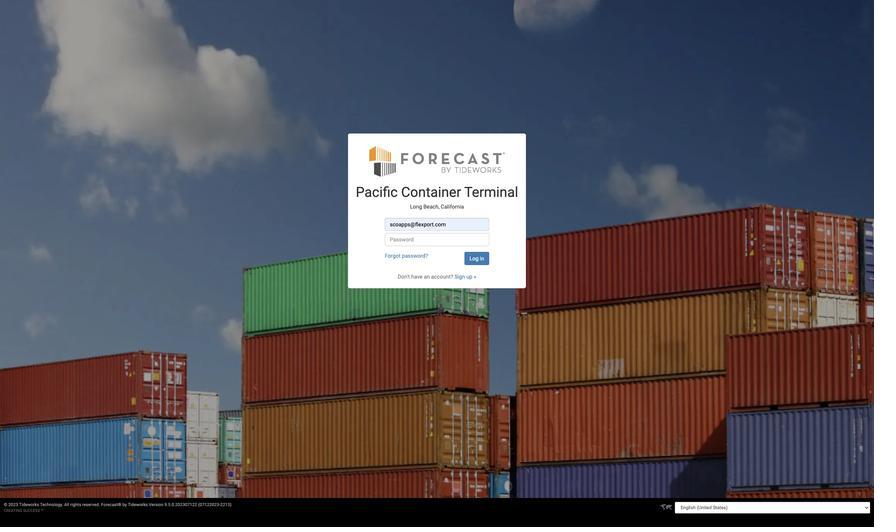 Task type: describe. For each thing, give the bounding box(es) containing it.
2 tideworks from the left
[[128, 502, 148, 507]]

password?
[[402, 253, 428, 259]]

up
[[467, 274, 473, 280]]

beach,
[[424, 204, 440, 210]]

log in button
[[465, 252, 490, 265]]

forecast® by tideworks image
[[370, 145, 505, 177]]

(07122023-
[[198, 502, 220, 507]]

forecast®
[[101, 502, 121, 507]]

1 tideworks from the left
[[19, 502, 39, 507]]

Password password field
[[385, 233, 490, 246]]

forgot
[[385, 253, 401, 259]]

terminal
[[465, 184, 519, 200]]

9.5.0.202307122
[[165, 502, 197, 507]]

technology.
[[40, 502, 63, 507]]

sign
[[455, 274, 465, 280]]

rights
[[70, 502, 81, 507]]

forgot password? log in
[[385, 253, 485, 262]]

in
[[480, 255, 485, 262]]

don't
[[398, 274, 410, 280]]



Task type: vqa. For each thing, say whether or not it's contained in the screenshot.
'Log'
yes



Task type: locate. For each thing, give the bounding box(es) containing it.
Email or username text field
[[385, 218, 490, 231]]

1 horizontal spatial tideworks
[[128, 502, 148, 507]]

account?
[[431, 274, 453, 280]]

tideworks right the by
[[128, 502, 148, 507]]

reserved.
[[82, 502, 100, 507]]

an
[[424, 274, 430, 280]]

pacific
[[356, 184, 398, 200]]

2213)
[[220, 502, 232, 507]]

creating
[[4, 509, 22, 513]]

℠
[[41, 509, 44, 513]]

pacific container terminal long beach, california
[[356, 184, 519, 210]]

»
[[474, 274, 477, 280]]

don't have an account? sign up »
[[398, 274, 477, 280]]

version
[[149, 502, 164, 507]]

log
[[470, 255, 479, 262]]

success
[[23, 509, 40, 513]]

have
[[411, 274, 423, 280]]

by
[[122, 502, 127, 507]]

long
[[410, 204, 422, 210]]

0 horizontal spatial tideworks
[[19, 502, 39, 507]]

container
[[401, 184, 461, 200]]

© 2023 tideworks technology. all rights reserved. forecast® by tideworks version 9.5.0.202307122 (07122023-2213) creating success ℠
[[4, 502, 232, 513]]

sign up » link
[[455, 274, 477, 280]]

california
[[441, 204, 464, 210]]

tideworks
[[19, 502, 39, 507], [128, 502, 148, 507]]

©
[[4, 502, 7, 507]]

tideworks up success
[[19, 502, 39, 507]]

2023
[[8, 502, 18, 507]]

forgot password? link
[[385, 253, 428, 259]]

all
[[64, 502, 69, 507]]



